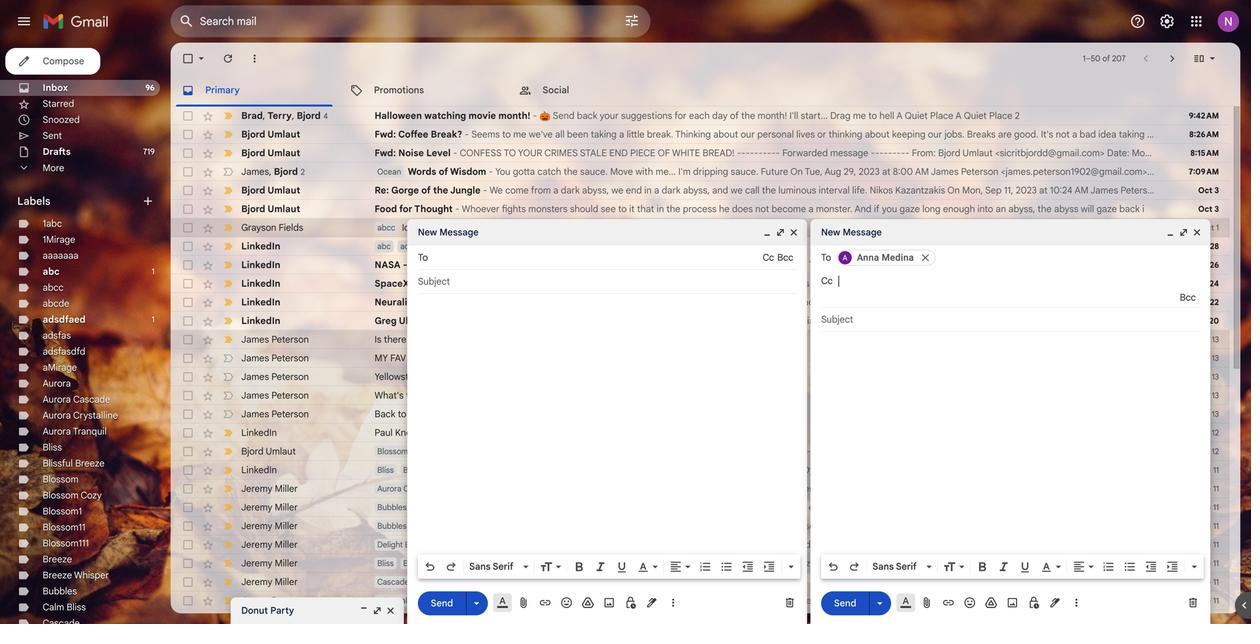 Task type: describe. For each thing, give the bounding box(es) containing it.
1 horizontal spatial aurora cascade
[[377, 484, 435, 494]]

the down what's the name! in the bottom of the page
[[409, 409, 423, 420]]

ordering
[[578, 539, 613, 551]]

aurora up 'delight'
[[377, 484, 402, 494]]

re:
[[375, 185, 389, 196]]

blissful
[[43, 458, 73, 470]]

Search mail text field
[[200, 15, 587, 28]]

subject field for minimize image
[[821, 313, 1200, 327]]

, for terry
[[263, 110, 265, 122]]

best, up adequate
[[722, 577, 743, 588]]

and up he
[[712, 185, 729, 196]]

25 row from the top
[[171, 555, 1252, 573]]

to right toggle confidential mode icon
[[642, 595, 651, 607]]

blossom cozy
[[43, 490, 102, 502]]

to up to at top left
[[502, 129, 511, 140]]

1pm
[[655, 577, 672, 588]]

1 sep 11 from the top
[[1197, 466, 1220, 476]]

blossom cozy link
[[43, 490, 102, 502]]

for down #osirisrex at the top right of page
[[857, 278, 869, 290]]

social
[[543, 84, 569, 96]]

to right lost
[[575, 334, 584, 346]]

a left little
[[619, 129, 625, 140]]

20 row from the top
[[171, 461, 1230, 480]]

1 horizontal spatial cc link
[[821, 275, 833, 287]]

linkedin: for we're
[[682, 297, 720, 308]]

0 vertical spatial blossom
[[377, 447, 408, 457]]

adsdfaed inside labels navigation
[[43, 314, 86, 326]]

hey, up lunch - hey, do you want to grab lunch around 1pm tomorrow? best, jeremy
[[603, 558, 621, 570]]

2 heights' from the left
[[1182, 558, 1217, 570]]

0 vertical spatial minimize image
[[762, 227, 773, 238]]

1 emily from the left
[[933, 558, 955, 570]]

aurora cascade inside labels navigation
[[43, 394, 110, 406]]

thinking
[[829, 129, 863, 140]]

today's
[[809, 259, 841, 271]]

must
[[521, 558, 542, 570]]

6 sep 11 from the top
[[1197, 559, 1220, 569]]

break?
[[431, 129, 462, 140]]

1 horizontal spatial you
[[772, 539, 787, 551]]

your
[[553, 595, 571, 607]]

toggle confidential mode image
[[1028, 597, 1041, 610]]

1 horizontal spatial am
[[1075, 185, 1089, 196]]

cc for cc
[[821, 275, 833, 287]]

at left 10:58
[[1206, 147, 1215, 159]]

abc inside labels navigation
[[43, 266, 60, 278]]

0 horizontal spatial bcc link
[[778, 250, 794, 266]]

19 row from the top
[[171, 443, 1230, 461]]

grayson fields
[[241, 222, 303, 234]]

1 quiet from the left
[[905, 110, 928, 122]]

18 row from the top
[[171, 424, 1230, 443]]

a left "break"
[[1148, 129, 1153, 140]]

1 horizontal spatial 2023
[[1016, 185, 1037, 196]]

forwarded
[[783, 147, 828, 159]]

a down the re: gorge of the jungle - we come from a dark abyss, we end in a dark abyss, and we call the luminous interval life. nikos kazantzakis on mon, sep 11, 2023 at 10:24 am james peterson <james.peterson1902@
[[809, 203, 814, 215]]

3 13 from the top
[[1212, 372, 1220, 382]]

gotta
[[513, 166, 535, 178]]

fwd: for fwd: noise level - confess to your crimes stale end piece of white bread! ---------- forwarded message --------- from: bjord umlaut <sicritbjordd@gmail.com> date: mon, aug 7, 2023 at 10:58 am
[[375, 147, 396, 159]]

1 out from the left
[[664, 521, 678, 532]]

1 place from the left
[[930, 110, 954, 122]]

2 gaze from the left
[[1097, 203, 1117, 215]]

settings image
[[1160, 13, 1176, 29]]

1 vertical spatial in
[[657, 203, 664, 215]]

2 'wuthering from the left
[[1133, 558, 1180, 570]]

2 dark from the left
[[662, 185, 681, 196]]

3 11 from the top
[[1214, 503, 1220, 513]]

2 inside james , bjord 2
[[301, 167, 305, 177]]

formatting options toolbar for toggle confidential mode icon
[[418, 555, 801, 579]]

out!
[[782, 259, 800, 271]]

to right see
[[618, 203, 627, 215]]

1 horizontal spatial let
[[1179, 166, 1192, 178]]

3 for food for thought - whoever fights monsters should see to it that in the process he does not become a monster. and if you gaze long enough into an abyss, the abyss will gaze back i
[[1215, 204, 1220, 214]]

bliss right the calm
[[67, 602, 86, 614]]

james peterson for what's
[[241, 390, 309, 402]]

the up back to the future
[[406, 390, 420, 402]]

the right call
[[762, 185, 776, 196]]

blossom for blossom cozy
[[43, 490, 78, 502]]

1 horizontal spatial send
[[553, 110, 575, 122]]

office
[[616, 539, 640, 551]]

books:
[[731, 558, 759, 570]]

do
[[509, 577, 521, 588]]

donut party
[[241, 605, 294, 617]]

1 lottery from the left
[[414, 595, 445, 607]]

0 horizontal spatial national
[[410, 259, 448, 271]]

halloween watching movie month!
[[375, 110, 531, 122]]

sans for sans serif option associated with redo ‪(⌘y)‬ icon
[[469, 561, 491, 573]]

0 vertical spatial aug
[[1155, 147, 1172, 159]]

send button for redo ‪(⌘y)‬ image
[[821, 592, 869, 616]]

interval
[[819, 185, 850, 196]]

f
[[1248, 166, 1252, 178]]

2 a from the left
[[956, 110, 962, 122]]

f.
[[762, 558, 769, 570]]

2 spacex from the left
[[823, 278, 855, 290]]

and left th
[[1227, 129, 1243, 140]]

1 a from the left
[[897, 110, 903, 122]]

main menu image
[[16, 13, 32, 29]]

to right back
[[398, 409, 407, 420]]

2 horizontal spatial am
[[1242, 147, 1252, 159]]

1 vertical spatial let
[[708, 539, 721, 551]]

6 james peterson from the top
[[241, 595, 309, 607]]

1 horizontal spatial national
[[760, 315, 795, 327]]

breeze down breeze link
[[43, 570, 72, 582]]

greg
[[375, 315, 397, 327]]

at up announce
[[812, 278, 821, 290]]

2 horizontal spatial will
[[1081, 203, 1095, 215]]

oct 3 for food for thought - whoever fights monsters should see to it that in the process he does not become a monster. and if you gaze long enough into an abyss, the abyss will gaze back i
[[1199, 204, 1220, 214]]

trending for trending on linkedin: internship applications at spacex for spring… ͏ ͏ ͏ ͏ ͏ ͏ ͏ ͏ ͏ ͏ ͏ ͏ ͏ ͏ ͏ ͏ ͏ ͏ ͏ ͏ ͏ ͏ ͏ ͏ ͏ ͏ ͏ ͏ ͏ ͏ ͏ ͏ ͏ ͏ ͏ ͏ ͏ ͏ ͏ ͏ ͏ ͏ ͏ ͏ ͏ ͏
[[621, 278, 658, 290]]

blissful breeze link
[[43, 458, 105, 470]]

1 horizontal spatial bcc link
[[1180, 291, 1196, 305]]

2 vertical spatial cascade
[[377, 578, 409, 588]]

kazantzakis
[[896, 185, 946, 196]]

delight
[[377, 540, 403, 550]]

0 horizontal spatial lives
[[695, 427, 714, 439]]

0 horizontal spatial back
[[577, 110, 598, 122]]

2 quiet from the left
[[964, 110, 987, 122]]

aurora down the amirage
[[43, 378, 71, 390]]

0 horizontal spatial if
[[764, 539, 770, 551]]

discard draft ‪(⌘⇧d)‬ image
[[783, 597, 797, 610]]

breeze down "knopp"
[[403, 466, 429, 476]]

message body text field for insert files using drive image italic ‪(⌘i)‬ icon
[[821, 339, 1200, 589]]

1 vertical spatial an
[[840, 521, 851, 532]]

from:
[[912, 147, 936, 159]]

sep 13 for the
[[1196, 410, 1220, 420]]

and up neuralink
[[412, 278, 429, 290]]

2 vertical spatial new
[[683, 595, 701, 607]]

lost
[[557, 334, 573, 346]]

1 'wuthering from the left
[[990, 558, 1037, 570]]

should
[[570, 203, 599, 215]]

1 vertical spatial it
[[773, 259, 779, 271]]

a up space
[[540, 241, 545, 252]]

press delete to remove this chip element
[[920, 252, 932, 264]]

to
[[821, 252, 832, 264]]

hey, for hey, how long will it take to change the roof? best, jeremy
[[584, 483, 602, 495]]

1 vertical spatial will
[[646, 483, 659, 495]]

hi
[[454, 222, 463, 234]]

hey, left do
[[488, 577, 506, 588]]

13 for hope?
[[1212, 335, 1220, 345]]

at left 10:24 at the top right
[[1040, 185, 1048, 196]]

jobs.
[[945, 129, 965, 140]]

2 horizontal spatial 2023
[[1183, 147, 1204, 159]]

main content containing primary
[[171, 43, 1252, 625]]

0 vertical spatial bad
[[1080, 129, 1096, 140]]

0 horizontal spatial me
[[513, 129, 527, 140]]

best, down eye
[[855, 539, 877, 551]]

fri, sep 8, 2023, 8:06 pm element
[[1199, 613, 1220, 625]]

5 11 from the top
[[1214, 540, 1220, 550]]

0 horizontal spatial we
[[612, 185, 624, 196]]

snoozed link
[[43, 114, 80, 126]]

bjord umlaut for fwd: noise level
[[241, 147, 300, 159]]

pop out image for close image for donut party
[[372, 606, 383, 617]]

promotions tab
[[339, 75, 507, 107]]

hi,
[[549, 539, 560, 551]]

1 month! from the left
[[499, 110, 531, 122]]

bjord umlaut for fwd: coffee break?
[[241, 129, 300, 140]]

what's
[[375, 390, 404, 402]]

lunch
[[597, 577, 620, 588]]

2 horizontal spatial i'm
[[782, 502, 794, 514]]

blossom111
[[43, 538, 89, 550]]

0 vertical spatial abc
[[377, 242, 391, 252]]

our down 1pm
[[667, 595, 681, 607]]

harmony
[[452, 559, 484, 569]]

21 row from the top
[[171, 480, 1230, 499]]

to link
[[821, 252, 832, 264]]

redo ‪(⌘y)‬ image
[[445, 561, 458, 574]]

end
[[610, 147, 628, 159]]

let's
[[492, 222, 513, 234]]

hey, for hey, i bought tickets to the jonas brothers concert. i'm so excited! cheers, jeremy
[[562, 502, 580, 514]]

so for soon,
[[805, 521, 815, 532]]

1 dark from the left
[[561, 185, 580, 196]]

blossom1
[[43, 506, 82, 518]]

bold ‪(⌘b)‬ image for italic ‪(⌘i)‬ icon related to insert files using drive icon
[[573, 561, 586, 574]]

1 ... from the left
[[923, 558, 930, 570]]

2 horizontal spatial abyss,
[[1009, 203, 1036, 215]]

future inside back to the future link
[[425, 409, 453, 420]]

now:
[[759, 465, 779, 476]]

16 row from the top
[[171, 387, 1230, 405]]

1 grayson from the left
[[241, 222, 276, 234]]

shared
[[506, 241, 537, 252]]

2 grayson from the left
[[601, 222, 636, 234]]

formatting options toolbar for toggle confidential mode image
[[821, 555, 1204, 579]]

2 about from the left
[[865, 129, 890, 140]]

8 sep 11 from the top
[[1197, 596, 1220, 606]]

bold ‪(⌘b)‬ image for insert files using drive image italic ‪(⌘i)‬ icon
[[976, 561, 990, 574]]

to left hell
[[869, 110, 877, 122]]

indent less ‪(⌘[)‬ image for 'bulleted list ‪(⌘⇧8)‬' icon related to insert signature icon's numbered list ‪(⌘⇧7)‬ icon
[[741, 561, 755, 574]]

more send options image for "send" "button" for redo ‪(⌘y)‬ icon
[[470, 597, 483, 611]]

1 sauce. from the left
[[580, 166, 608, 178]]

0 horizontal spatial will
[[599, 521, 613, 532]]

discard draft ‪(⌘⇧d)‬ image
[[1187, 597, 1200, 610]]

2 row from the top
[[171, 125, 1252, 144]]

bjord umlaut for re: gorge of the jungle
[[241, 185, 300, 196]]

10 row from the top
[[171, 275, 1230, 293]]

pop out image
[[1179, 227, 1190, 238]]

to right take
[[690, 483, 699, 495]]

your
[[600, 110, 619, 122]]

1 taking from the left
[[591, 129, 617, 140]]

2 horizontal spatial me
[[853, 110, 866, 122]]

great
[[863, 558, 886, 570]]

what's the name! link
[[375, 389, 1157, 403]]

0 vertical spatial that
[[637, 203, 654, 215]]

27 row from the top
[[171, 592, 1230, 611]]

0 vertical spatial i
[[628, 241, 630, 252]]

1 horizontal spatial are
[[999, 129, 1012, 140]]

1 gaze from the left
[[900, 203, 920, 215]]

to right tickets
[[651, 502, 659, 514]]

numbered list ‪(⌘⇧7)‬ image for insert signature image
[[1102, 561, 1116, 574]]

2 place from the left
[[990, 110, 1013, 122]]

24 row from the top
[[171, 536, 1230, 555]]

loss
[[665, 427, 682, 439]]

nasa
[[375, 259, 401, 271]]

and up hope?
[[428, 315, 446, 327]]

7 sep 11 from the top
[[1197, 578, 1220, 588]]

every
[[1181, 129, 1205, 140]]

bliss up blissful
[[43, 442, 62, 454]]

1 vertical spatial long
[[625, 483, 643, 495]]

0 vertical spatial on
[[791, 166, 803, 178]]

sep 20
[[1193, 316, 1220, 326]]

1 horizontal spatial future
[[761, 166, 789, 178]]

0 horizontal spatial aug
[[825, 166, 842, 178]]

for left them! at the bottom right of page
[[887, 521, 899, 532]]

indent more ‪(⌘])‬ image for discard draft ‪(⌘⇧d)‬ image
[[763, 561, 776, 574]]

aeronautics
[[450, 259, 505, 271]]

9 row from the top
[[171, 256, 1230, 275]]

and right "knopp"
[[425, 427, 441, 439]]

numbered list ‪(⌘⇧7)‬ image for insert signature icon
[[699, 561, 712, 574]]

umlaut for fwd: coffee break? - seems to me we've all been taking a little break. thinking about our personal lives or thinking about keeping our jobs. breaks are good. it's not a bad idea taking a break every now and th
[[268, 129, 300, 140]]

sans serif option for redo ‪(⌘y)‬ icon
[[467, 561, 521, 574]]

miller for hey, i bought tickets to the jonas brothers concert. i'm so excited! cheers, jeremy
[[275, 502, 298, 514]]

28 row from the top
[[171, 611, 1230, 625]]

row containing james
[[171, 163, 1252, 181]]

thought
[[414, 203, 453, 215]]

0 vertical spatial new
[[548, 241, 566, 252]]

1 vertical spatial new
[[681, 259, 699, 271]]

1 horizontal spatial long
[[923, 203, 941, 215]]

0 vertical spatial mon,
[[1132, 147, 1153, 159]]

0 vertical spatial you
[[882, 203, 898, 215]]

the left house
[[700, 241, 714, 252]]

1 heights' from the left
[[1039, 558, 1074, 570]]

0 vertical spatial if
[[874, 203, 880, 215]]

2 lottery from the left
[[790, 595, 820, 607]]

6 11 from the top
[[1214, 559, 1220, 569]]

sep 13 for name!
[[1196, 391, 1220, 401]]

he
[[719, 203, 730, 215]]

jeremy miller for office supplies
[[241, 539, 298, 551]]

0 vertical spatial dreamy
[[486, 559, 514, 569]]

2 horizontal spatial we
[[731, 185, 743, 196]]

2 11 from the top
[[1214, 484, 1220, 494]]

0 vertical spatial lives
[[797, 129, 815, 140]]

at left 8:00
[[882, 166, 891, 178]]

3 row from the top
[[171, 144, 1252, 163]]

the right day
[[741, 110, 756, 122]]

1 vertical spatial on
[[948, 185, 960, 196]]

1 vertical spatial cascade
[[404, 484, 435, 494]]

26 row from the top
[[171, 573, 1230, 592]]

0 horizontal spatial mon,
[[963, 185, 983, 196]]

sans serif for sans serif option associated with redo ‪(⌘y)‬ icon
[[469, 561, 514, 573]]

starred link
[[43, 98, 74, 110]]

20
[[1210, 316, 1220, 326]]

the up hey, i bought tickets to the jonas brothers concert. i'm so excited! cheers, jeremy
[[735, 483, 749, 495]]

oct 1
[[1201, 223, 1220, 233]]

0 horizontal spatial you
[[523, 577, 538, 588]]

a down me...
[[654, 185, 660, 196]]

message
[[831, 147, 869, 159]]

of right list
[[675, 558, 684, 570]]

2 vertical spatial oct
[[1201, 223, 1215, 233]]

oct for whoever fights monsters should see to it that in the process he does not become a monster. and if you gaze long enough into an abyss, the abyss will gaze back i
[[1199, 204, 1213, 214]]

1 vertical spatial back
[[1120, 203, 1140, 215]]

gmail image
[[43, 8, 115, 35]]

i for will
[[594, 521, 597, 532]]

3 sep 11 from the top
[[1197, 503, 1220, 513]]

0 horizontal spatial am
[[915, 166, 929, 178]]

0 vertical spatial 2
[[1015, 110, 1020, 122]]

spokesperson
[[447, 595, 507, 607]]

abcc for abcc ice cream - hi noah, let's get ice cream. best, grayson
[[377, 223, 395, 233]]

1 horizontal spatial we
[[704, 334, 716, 346]]

and up ulmer
[[421, 297, 438, 308]]

labels
[[17, 195, 50, 208]]

lunch - hey, do you want to grab lunch around 1pm tomorrow? best, jeremy
[[453, 577, 776, 588]]

serif for sans serif option associated with redo ‪(⌘y)‬ icon
[[493, 561, 514, 573]]

0 horizontal spatial not
[[756, 203, 770, 215]]

to right do
[[731, 334, 740, 346]]

the left abyss
[[1038, 203, 1052, 215]]

bjord umlaut for food for thought
[[241, 203, 300, 215]]

0 vertical spatial it
[[629, 203, 635, 215]]

of right day
[[730, 110, 739, 122]]

concert.
[[744, 502, 779, 514]]

it's
[[1041, 129, 1054, 140]]

and down shared
[[508, 259, 525, 271]]

breeze up enchanted
[[405, 540, 430, 550]]

a right it's
[[1073, 129, 1078, 140]]

today.
[[680, 539, 705, 551]]

mr.
[[516, 595, 529, 607]]

5 row from the top
[[171, 181, 1252, 200]]

landing…
[[966, 259, 1004, 271]]

0 horizontal spatial i'm
[[563, 539, 575, 551]]

mario
[[409, 353, 438, 364]]

insert emoji ‪(⌘⇧2)‬ image
[[964, 597, 977, 610]]

ocean words of wisdom - you gotta catch the sauce. move with me... i'm dripping sauce. future on tue, aug 29, 2023 at 8:00 am james peterson <james.peterson1902@gmail.com> wrote: let us make our f
[[377, 166, 1252, 178]]

attach files image for insert link ‪(⌘k)‬ image
[[921, 597, 934, 610]]

1 vertical spatial minimize image
[[359, 606, 369, 617]]

around
[[622, 577, 652, 588]]

soon,
[[779, 521, 803, 532]]

bliss down paul
[[377, 466, 394, 476]]

fights
[[502, 203, 526, 215]]

do
[[718, 334, 729, 346]]

trending for trending on linkedin: happy national aviation day! today we… ͏ ͏ ͏ ͏ ͏ ͏ ͏ ͏ ͏ ͏ ͏ ͏ ͏ ͏ ͏ ͏ ͏ ͏ ͏ ͏ ͏ ͏ ͏ ͏ ͏ ͏ ͏ ͏ ͏ ͏ ͏ ͏ ͏ ͏ ͏ ͏ ͏ ͏ ͏ ͏ ͏ ͏ ͏ ͏ ͏ ͏ ͏ ͏ ͏ ͏ ͏ ͏ ͏ ͏ ͏ ͏ ͏ ͏ ͏ ͏ ͏ ͏ ͏ ͏ ͏ ͏ ͏ ͏ ͏ ͏
[[638, 315, 675, 327]]

10:58
[[1217, 147, 1240, 159]]

scott
[[771, 558, 793, 570]]

best, down should in the left of the page
[[577, 222, 599, 234]]

4 sep 11 from the top
[[1197, 522, 1220, 532]]

1 horizontal spatial that
[[838, 297, 855, 308]]

content.
[[702, 259, 739, 271]]

of right loss
[[684, 427, 693, 439]]

aurora for aurora tranquil link
[[43, 426, 71, 438]]

0 vertical spatial be
[[615, 521, 626, 532]]

trending for trending on linkedin: we're excited to announce that recruitment… ͏ ͏ ͏ ͏ ͏ ͏ ͏ ͏ ͏ ͏ ͏ ͏ ͏ ͏ ͏ ͏ ͏ ͏ ͏ ͏ ͏ ͏ ͏ ͏ ͏ ͏ ͏ ͏ ͏ ͏ ͏ ͏ ͏ ͏ ͏ ͏ ͏ ͏ ͏ ͏ ͏ ͏ ͏ ͏ ͏ ͏ ͏ ͏ ͏ ͏ ͏ ͏ ͏ ͏ ͏ ͏ ͏ ͏ ͏ ͏ ͏ ͏ ͏ ͏ ͏ ͏
[[630, 297, 667, 308]]

2 brontë, from the left
[[1101, 558, 1131, 570]]

insert emoji ‪(⌘⇧2)‬ image
[[560, 597, 573, 610]]

underline ‪(⌘u)‬ image for italic ‪(⌘i)‬ icon related to insert files using drive icon
[[615, 561, 629, 575]]

0 vertical spatial an
[[996, 203, 1006, 215]]

subject field for the top minimize icon
[[418, 275, 797, 289]]

send button for redo ‪(⌘y)‬ icon
[[418, 592, 466, 616]]

read
[[544, 558, 566, 570]]

save
[[743, 334, 762, 346]]

jonas
[[678, 502, 703, 514]]

the up thought
[[433, 185, 448, 196]]

hey, for hey, i will be sending out my wedding invitations soon, so keep an eye out for them! thanks, jeremy
[[574, 521, 592, 532]]

2 vertical spatial me
[[724, 539, 737, 551]]

1 vertical spatial bad
[[728, 446, 744, 458]]

breeze down tranquil
[[75, 458, 105, 470]]

<james.peterson1902@
[[1161, 185, 1252, 196]]

watching
[[424, 110, 466, 122]]

james peterson for my
[[241, 353, 309, 364]]

1 horizontal spatial i'm
[[679, 166, 691, 178]]

james , bjord 2
[[241, 166, 305, 178]]

the left process
[[667, 203, 681, 215]]

insert link ‪(⌘k)‬ image
[[942, 597, 956, 610]]

we're
[[722, 297, 746, 308]]

11,
[[1004, 185, 1014, 196]]

7:09 am
[[1189, 167, 1220, 177]]

6 row from the top
[[171, 200, 1230, 219]]

0 horizontal spatial abyss,
[[582, 185, 609, 196]]

1 brontë, from the left
[[957, 558, 988, 570]]

to right due
[[735, 427, 743, 439]]

more formatting options image for formatting options toolbar in the new message dialog
[[1188, 561, 1202, 574]]

sep 26
[[1193, 260, 1220, 270]]

0 vertical spatial been
[[567, 129, 589, 140]]

no
[[714, 446, 725, 458]]

2 taking from the left
[[1119, 129, 1145, 140]]

testified
[[633, 241, 668, 252]]

1 11 from the top
[[1214, 466, 1220, 476]]

back to the future
[[375, 409, 453, 420]]

adsdfaed link
[[43, 314, 86, 326]]

aurora for aurora cascade link
[[43, 394, 71, 406]]

cascade inside labels navigation
[[73, 394, 110, 406]]

1mirage link
[[43, 234, 75, 246]]

12 for the tragic loss of lives due to violence in… ͏ ͏ ͏ ͏ ͏ ͏ ͏ ͏ ͏ ͏ ͏ ͏ ͏ ͏ ͏ ͏ ͏ ͏ ͏ ͏ ͏ ͏ ͏ ͏ ͏ ͏ ͏ ͏ ͏ ͏ ͏ ͏ ͏ ͏ ͏ ͏ ͏ ͏ ͏ ͏ ͏ ͏ ͏ ͏ ͏ ͏ ͏ ͏ ͏ ͏ ͏ ͏ ͏ ͏ ͏ ͏ ͏ ͏ ͏ ͏ ͏ ͏ ͏ ͏ ͏ ͏ ͏ ͏ ͏ ͏ ͏ ͏ ͏ ͏ ͏ ͏ ͏ ͏
[[1212, 428, 1220, 438]]

amirage
[[43, 362, 77, 374]]

12 row from the top
[[171, 312, 1230, 331]]

the down take
[[662, 502, 676, 514]]

3 james peterson from the top
[[241, 371, 309, 383]]

11 row from the top
[[171, 293, 1230, 312]]

support image
[[1130, 13, 1146, 29]]

14 row from the top
[[171, 349, 1230, 368]]

0 horizontal spatial in
[[645, 185, 652, 196]]

labels navigation
[[0, 43, 171, 625]]

1 vertical spatial 2023
[[859, 166, 880, 178]]

bulleted list ‪(⌘⇧8)‬ image for insert signature icon's numbered list ‪(⌘⇧7)‬ icon
[[720, 561, 733, 574]]

of down level
[[439, 166, 448, 178]]

umlaut for fwd: noise level - confess to your crimes stale end piece of white bread! ---------- forwarded message --------- from: bjord umlaut <sicritbjordd@gmail.com> date: mon, aug 7, 2023 at 10:58 am
[[268, 147, 300, 159]]



Task type: vqa. For each thing, say whether or not it's contained in the screenshot.
There are no bad suggestions...'s 'Sep 12'
yes



Task type: locate. For each thing, give the bounding box(es) containing it.
0 horizontal spatial subject field
[[418, 275, 797, 289]]

1 vertical spatial 3
[[1215, 204, 1220, 214]]

dialog containing cc
[[407, 219, 807, 625]]

sep 12 for the tragic loss of lives due to violence in… ͏ ͏ ͏ ͏ ͏ ͏ ͏ ͏ ͏ ͏ ͏ ͏ ͏ ͏ ͏ ͏ ͏ ͏ ͏ ͏ ͏ ͏ ͏ ͏ ͏ ͏ ͏ ͏ ͏ ͏ ͏ ͏ ͏ ͏ ͏ ͏ ͏ ͏ ͏ ͏ ͏ ͏ ͏ ͏ ͏ ͏ ͏ ͏ ͏ ͏ ͏ ͏ ͏ ͏ ͏ ͏ ͏ ͏ ͏ ͏ ͏ ͏ ͏ ͏ ͏ ͏ ͏ ͏ ͏ ͏ ͏ ͏ ͏ ͏ ͏ ͏ ͏ ͏
[[1196, 428, 1220, 438]]

dialog
[[407, 219, 807, 625]]

more
[[654, 334, 675, 346]]

will left take
[[646, 483, 659, 495]]

place
[[930, 110, 954, 122], [990, 110, 1013, 122]]

0 horizontal spatial undo ‪(⌘z)‬ image
[[423, 561, 437, 574]]

1 attach files image from the left
[[517, 597, 531, 610]]

1 vertical spatial pop out image
[[372, 606, 383, 617]]

0 vertical spatial long
[[923, 203, 941, 215]]

lott,
[[532, 595, 551, 607]]

4 jeremy miller from the top
[[241, 539, 298, 551]]

more formatting options image for formatting options toolbar related to toggle confidential mode icon
[[785, 561, 798, 574]]

5 jeremy miller from the top
[[241, 558, 298, 570]]

more options image for insert signature icon
[[669, 597, 677, 610]]

underline ‪(⌘u)‬ image for insert files using drive image italic ‪(⌘i)‬ icon
[[1019, 561, 1032, 575]]

bliss down 'delight'
[[377, 559, 394, 569]]

taking down "your"
[[591, 129, 617, 140]]

aurora tranquil link
[[43, 426, 107, 438]]

1 horizontal spatial not
[[1056, 129, 1070, 140]]

indent less ‪(⌘[)‬ image
[[741, 561, 755, 574], [1145, 561, 1158, 574]]

undo ‪(⌘z)‬ image
[[423, 561, 437, 574], [827, 561, 840, 574]]

1 horizontal spatial on
[[948, 185, 960, 196]]

i right today,
[[628, 241, 630, 252]]

1 horizontal spatial dreamy
[[486, 559, 514, 569]]

more formatting options image
[[785, 561, 798, 574], [1188, 561, 1202, 574]]

indent less ‪(⌘[)‬ image inside new message dialog
[[1145, 561, 1158, 574]]

3 bjord umlaut from the top
[[241, 185, 300, 196]]

tue,
[[805, 166, 823, 178]]

bold ‪(⌘b)‬ image up 'grab' at left
[[573, 561, 586, 574]]

calm bliss
[[43, 602, 86, 614]]

message body text field for italic ‪(⌘i)‬ icon related to insert files using drive icon
[[418, 301, 797, 551]]

formatting options toolbar inside new message dialog
[[821, 555, 1204, 579]]

1 vertical spatial bcc link
[[1180, 291, 1196, 305]]

0 horizontal spatial insert photo image
[[603, 597, 616, 610]]

send button
[[418, 592, 466, 616], [821, 592, 869, 616]]

message body text field inside dialog
[[418, 301, 797, 551]]

29,
[[844, 166, 857, 178]]

abc up nasa
[[377, 242, 391, 252]]

miller for must read books
[[275, 558, 298, 570]]

indent less ‪(⌘[)‬ image for 'bulleted list ‪(⌘⇧8)‬' icon corresponding to numbered list ‪(⌘⇧7)‬ icon in new message dialog
[[1145, 561, 1158, 574]]

None checkbox
[[181, 52, 195, 65], [181, 109, 195, 123], [181, 203, 195, 216], [181, 221, 195, 235], [181, 240, 195, 253], [181, 259, 195, 272], [181, 296, 195, 309], [181, 315, 195, 328], [181, 333, 195, 347], [181, 352, 195, 365], [181, 427, 195, 440], [181, 445, 195, 459], [181, 483, 195, 496], [181, 520, 195, 533], [181, 539, 195, 552], [181, 557, 195, 571], [181, 576, 195, 589], [181, 52, 195, 65], [181, 109, 195, 123], [181, 203, 195, 216], [181, 221, 195, 235], [181, 240, 195, 253], [181, 259, 195, 272], [181, 296, 195, 309], [181, 315, 195, 328], [181, 333, 195, 347], [181, 352, 195, 365], [181, 427, 195, 440], [181, 445, 195, 459], [181, 483, 195, 496], [181, 520, 195, 533], [181, 539, 195, 552], [181, 557, 195, 571], [181, 576, 195, 589]]

so for i'm
[[797, 502, 807, 514]]

future down name!
[[425, 409, 453, 420]]

1 vertical spatial been
[[534, 334, 555, 346]]

wrote:
[[1150, 166, 1176, 178]]

administration
[[557, 259, 625, 271]]

2 vertical spatial it
[[661, 483, 667, 495]]

i'm up soon,
[[782, 502, 794, 514]]

1 horizontal spatial heights'
[[1182, 558, 1217, 570]]

tab list inside main content
[[171, 75, 1241, 107]]

5 sep 11 from the top
[[1197, 540, 1220, 550]]

1 serif from the left
[[493, 561, 514, 573]]

13 for the
[[1212, 410, 1220, 420]]

refresh image
[[221, 52, 235, 65]]

sep 12 for there are no bad suggestions...
[[1196, 447, 1220, 457]]

sans serif option for redo ‪(⌘y)‬ image
[[870, 561, 924, 574]]

0 horizontal spatial bad
[[728, 446, 744, 458]]

day!
[[833, 315, 852, 327]]

2 ... from the left
[[1219, 558, 1226, 570]]

trending down "there are no bad suggestions... -"
[[720, 465, 757, 476]]

italic ‪(⌘i)‬ image for insert files using drive image
[[998, 561, 1011, 574]]

cascade down enchanted
[[377, 578, 409, 588]]

here's
[[624, 558, 650, 570]]

hundreds
[[746, 595, 787, 607]]

23 row from the top
[[171, 517, 1230, 536]]

1 vertical spatial are
[[698, 446, 712, 458]]

2 sauce. from the left
[[731, 166, 759, 178]]

0 horizontal spatial grayson
[[241, 222, 276, 234]]

james peterson for back
[[241, 409, 309, 420]]

8 11 from the top
[[1214, 596, 1220, 606]]

abcde link
[[43, 298, 69, 310]]

of right 50
[[1103, 54, 1111, 64]]

4 sep 13 from the top
[[1196, 391, 1220, 401]]

sample
[[934, 259, 964, 271]]

more options image for insert signature image
[[1073, 597, 1081, 610]]

send button inside new message dialog
[[821, 592, 869, 616]]

adsfas
[[43, 330, 71, 342]]

2 fwd: from the top
[[375, 147, 396, 159]]

serif inside dialog
[[493, 561, 514, 573]]

grayson left fields on the top
[[241, 222, 276, 234]]

cc inside new message dialog
[[821, 275, 833, 287]]

heights'
[[1039, 558, 1074, 570], [1182, 558, 1217, 570]]

1 vertical spatial oct 3
[[1199, 204, 1220, 214]]

abcc inside abcc ice cream - hi noah, let's get ice cream. best, grayson
[[377, 223, 395, 233]]

sep
[[986, 185, 1002, 196], [1193, 242, 1208, 252], [1193, 260, 1208, 270], [1193, 279, 1208, 289], [1193, 298, 1208, 308], [1193, 316, 1207, 326], [1196, 335, 1210, 345], [1196, 354, 1210, 364], [1196, 372, 1210, 382], [1196, 391, 1210, 401], [1196, 410, 1210, 420], [1196, 428, 1210, 438], [1196, 447, 1210, 457], [1197, 466, 1212, 476], [1197, 484, 1212, 494], [1197, 503, 1212, 513], [1197, 522, 1212, 532], [1197, 540, 1212, 550], [1197, 559, 1212, 569], [1197, 578, 1212, 588], [1197, 596, 1212, 606]]

toggle confidential mode image
[[624, 597, 637, 610]]

1 horizontal spatial abyss,
[[683, 185, 710, 196]]

1 vertical spatial national
[[760, 315, 795, 327]]

0 horizontal spatial 'wuthering
[[990, 558, 1037, 570]]

5 13 from the top
[[1212, 410, 1220, 420]]

minimize image
[[1166, 227, 1176, 238]]

sep 13 for hope?
[[1196, 335, 1220, 345]]

0 horizontal spatial it
[[629, 203, 635, 215]]

miller for office supplies
[[275, 539, 298, 551]]

my fav mario guys
[[375, 353, 464, 364]]

1 horizontal spatial it
[[661, 483, 667, 495]]

3 for re: gorge of the jungle - we come from a dark abyss, we end in a dark abyss, and we call the luminous interval life. nikos kazantzakis on mon, sep 11, 2023 at 10:24 am james peterson <james.peterson1902@
[[1215, 186, 1220, 196]]

0 vertical spatial in
[[645, 185, 652, 196]]

back
[[375, 409, 396, 420]]

12 for there are no bad suggestions...
[[1212, 447, 1220, 457]]

0 horizontal spatial close image
[[385, 606, 396, 617]]

indent more ‪(⌘])‬ image for discard draft ‪(⌘⇧d)‬ icon
[[1166, 561, 1180, 574]]

minimize image
[[762, 227, 773, 238], [359, 606, 369, 617]]

we left end at the right of the page
[[612, 185, 624, 196]]

2 attach files image from the left
[[921, 597, 934, 610]]

1 vertical spatial 2
[[301, 167, 305, 177]]

0 horizontal spatial been
[[534, 334, 555, 346]]

2 serif from the left
[[896, 561, 917, 573]]

to down applications at the right of the page
[[782, 297, 791, 308]]

1 sans serif from the left
[[469, 561, 514, 573]]

be down 1pm
[[653, 595, 664, 607]]

bubbles for hey, i will be sending out my wedding invitations soon, so keep an eye out for them! thanks, jeremy
[[377, 522, 407, 532]]

1 horizontal spatial the
[[620, 427, 636, 439]]

1 undo ‪(⌘z)‬ image from the left
[[423, 561, 437, 574]]

aurora up bliss link on the bottom of page
[[43, 426, 71, 438]]

1 horizontal spatial sans serif option
[[870, 561, 924, 574]]

space
[[527, 259, 555, 271]]

jeremy miller for hey, i will be sending out my wedding invitations soon, so keep an eye out for them! thanks, jeremy
[[241, 521, 298, 532]]

insert signature image
[[645, 597, 659, 610]]

make
[[1207, 166, 1230, 178]]

None checkbox
[[181, 128, 195, 141], [181, 147, 195, 160], [181, 165, 195, 179], [181, 184, 195, 197], [181, 277, 195, 291], [181, 371, 195, 384], [181, 389, 195, 403], [181, 408, 195, 421], [181, 464, 195, 477], [181, 501, 195, 515], [181, 595, 195, 608], [181, 613, 195, 625], [181, 128, 195, 141], [181, 147, 195, 160], [181, 165, 195, 179], [181, 184, 195, 197], [181, 277, 195, 291], [181, 371, 195, 384], [181, 389, 195, 403], [181, 408, 195, 421], [181, 464, 195, 477], [181, 501, 195, 515], [181, 595, 195, 608], [181, 613, 195, 625]]

ethereal for ethereal
[[440, 540, 470, 550]]

2 indent less ‪(⌘[)‬ image from the left
[[1145, 561, 1158, 574]]

oct for we come from a dark abyss, we end in a dark abyss, and we call the luminous interval life. nikos kazantzakis on mon, sep 11, 2023 at 10:24 am james peterson <james.peterson1902@
[[1199, 186, 1213, 196]]

drag
[[831, 110, 851, 122]]

0 horizontal spatial dreamy
[[419, 578, 446, 588]]

trending on linkedin: we're excited to announce that recruitment… ͏ ͏ ͏ ͏ ͏ ͏ ͏ ͏ ͏ ͏ ͏ ͏ ͏ ͏ ͏ ͏ ͏ ͏ ͏ ͏ ͏ ͏ ͏ ͏ ͏ ͏ ͏ ͏ ͏ ͏ ͏ ͏ ͏ ͏ ͏ ͏ ͏ ͏ ͏ ͏ ͏ ͏ ͏ ͏ ͏ ͏ ͏ ͏ ͏ ͏ ͏ ͏ ͏ ͏ ͏ ͏ ͏ ͏ ͏ ͏ ͏ ͏ ͏ ͏ ͏ ͏
[[630, 297, 1071, 308]]

1 vertical spatial blossom
[[43, 474, 78, 486]]

will down bought
[[599, 521, 613, 532]]

bread!
[[703, 147, 735, 159]]

insert photo image down lunch at the left of the page
[[603, 597, 616, 610]]

0 vertical spatial close image
[[1192, 227, 1203, 238]]

lottery right hundreds
[[790, 595, 820, 607]]

bubbles inside labels navigation
[[43, 586, 77, 598]]

undo ‪(⌘z)‬ image for redo ‪(⌘y)‬ icon
[[423, 561, 437, 574]]

2 more options image from the left
[[1073, 597, 1081, 610]]

0 horizontal spatial sans
[[469, 561, 491, 573]]

for
[[675, 110, 687, 122], [399, 203, 412, 215], [857, 278, 869, 290], [887, 521, 899, 532]]

1 horizontal spatial quiet
[[964, 110, 987, 122]]

we left call
[[731, 185, 743, 196]]

1 horizontal spatial italic ‪(⌘i)‬ image
[[998, 561, 1011, 574]]

cc for cc bcc
[[763, 252, 774, 264]]

1 vertical spatial i
[[583, 502, 585, 514]]

1 vertical spatial future
[[425, 409, 453, 420]]

for down gorge
[[399, 203, 412, 215]]

2 sans from the left
[[873, 561, 894, 573]]

umlaut for re: gorge of the jungle - we come from a dark abyss, we end in a dark abyss, and we call the luminous interval life. nikos kazantzakis on mon, sep 11, 2023 at 10:24 am james peterson <james.peterson1902@
[[268, 185, 300, 196]]

sans for sans serif option in new message dialog
[[873, 561, 894, 573]]

trending up "more"
[[638, 315, 675, 327]]

linkedin: for internship
[[673, 278, 711, 290]]

back left i
[[1120, 203, 1140, 215]]

close image for donut party
[[385, 606, 396, 617]]

what
[[629, 334, 651, 346]]

miller for hey, how long will it take to change the roof? best, jeremy
[[275, 483, 298, 495]]

abcc inside labels navigation
[[43, 282, 64, 294]]

2023 right 7,
[[1183, 147, 1204, 159]]

our left jobs.
[[928, 129, 943, 140]]

1 horizontal spatial sans
[[873, 561, 894, 573]]

fwd: for fwd: coffee break? - seems to me we've all been taking a little break. thinking about our personal lives or thinking about keeping our jobs. breaks are good. it's not a bad idea taking a break every now and th
[[375, 129, 396, 140]]

row
[[171, 107, 1230, 125], [171, 125, 1252, 144], [171, 144, 1252, 163], [171, 163, 1252, 181], [171, 181, 1252, 200], [171, 200, 1230, 219], [171, 219, 1230, 237], [171, 237, 1230, 256], [171, 256, 1230, 275], [171, 275, 1230, 293], [171, 293, 1230, 312], [171, 312, 1230, 331], [171, 331, 1230, 349], [171, 349, 1230, 368], [171, 368, 1230, 387], [171, 387, 1230, 405], [171, 405, 1230, 424], [171, 424, 1230, 443], [171, 443, 1230, 461], [171, 461, 1230, 480], [171, 480, 1230, 499], [171, 499, 1230, 517], [171, 517, 1230, 536], [171, 536, 1230, 555], [171, 555, 1252, 573], [171, 573, 1230, 592], [171, 592, 1230, 611], [171, 611, 1230, 625]]

indent less ‪(⌘[)‬ image inside dialog
[[741, 561, 755, 574]]

5 miller from the top
[[275, 558, 298, 570]]

0 vertical spatial are
[[999, 129, 1012, 140]]

indent more ‪(⌘])‬ image
[[763, 561, 776, 574], [1166, 561, 1180, 574]]

1 about from the left
[[714, 129, 739, 140]]

0 horizontal spatial attach files image
[[517, 597, 531, 610]]

pop out image
[[775, 227, 786, 238], [372, 606, 383, 617]]

undo ‪(⌘z)‬ image for redo ‪(⌘y)‬ image
[[827, 561, 840, 574]]

best, down dna
[[776, 483, 798, 495]]

0 horizontal spatial are
[[698, 446, 712, 458]]

bcc up applications at the right of the page
[[778, 252, 794, 264]]

5 bjord umlaut from the top
[[241, 446, 296, 458]]

sans serif option
[[467, 561, 521, 574], [870, 561, 924, 574]]

0 horizontal spatial a
[[897, 110, 903, 122]]

more send options image
[[470, 597, 483, 611], [873, 597, 887, 611]]

press delete to remove this chip image
[[920, 252, 932, 264]]

2 emily from the left
[[1076, 558, 1098, 570]]

1 vertical spatial ethereal
[[377, 596, 408, 606]]

coffee
[[398, 129, 429, 140]]

tab list containing primary
[[171, 75, 1241, 107]]

message body text field inside new message dialog
[[821, 339, 1200, 589]]

0 horizontal spatial sans serif option
[[467, 561, 521, 574]]

15 row from the top
[[171, 368, 1230, 387]]

new down before
[[681, 259, 699, 271]]

96
[[145, 83, 155, 93]]

italic ‪(⌘i)‬ image
[[594, 561, 607, 574], [998, 561, 1011, 574]]

1 13 from the top
[[1212, 335, 1220, 345]]

🎃 image
[[540, 111, 551, 122]]

national down cream
[[410, 259, 448, 271]]

attach files image left insert link ‪(⌘k)‬ image
[[921, 597, 934, 610]]

0 vertical spatial adsdfaed
[[400, 242, 435, 252]]

forge
[[463, 334, 487, 346]]

cascade
[[73, 394, 110, 406], [404, 484, 435, 494], [377, 578, 409, 588]]

1 vertical spatial so
[[805, 521, 815, 532]]

1 horizontal spatial i
[[594, 521, 597, 532]]

4 james peterson from the top
[[241, 390, 309, 402]]

abyss, up should in the left of the page
[[582, 185, 609, 196]]

, up grayson fields
[[269, 166, 272, 178]]

7 row from the top
[[171, 219, 1230, 237]]

3 down make
[[1215, 186, 1220, 196]]

trending on linkedin: happy national aviation day! today we… ͏ ͏ ͏ ͏ ͏ ͏ ͏ ͏ ͏ ͏ ͏ ͏ ͏ ͏ ͏ ͏ ͏ ͏ ͏ ͏ ͏ ͏ ͏ ͏ ͏ ͏ ͏ ͏ ͏ ͏ ͏ ͏ ͏ ͏ ͏ ͏ ͏ ͏ ͏ ͏ ͏ ͏ ͏ ͏ ͏ ͏ ͏ ͏ ͏ ͏ ͏ ͏ ͏ ͏ ͏ ͏ ͏ ͏ ͏ ͏ ͏ ͏ ͏ ͏ ͏ ͏ ͏ ͏ ͏ ͏
[[638, 315, 1068, 327]]

more options image right insert signature icon
[[669, 597, 677, 610]]

dark down me...
[[662, 185, 681, 196]]

1 50 of 207
[[1083, 54, 1126, 64]]

redo ‪(⌘y)‬ image
[[848, 561, 861, 574]]

0 horizontal spatial taking
[[591, 129, 617, 140]]

1 oct 3 from the top
[[1199, 186, 1220, 196]]

1 indent less ‪(⌘[)‬ image from the left
[[741, 561, 755, 574]]

insert signature image
[[1049, 597, 1062, 610]]

white
[[672, 147, 700, 159]]

bcc inside dialog
[[778, 252, 794, 264]]

0 horizontal spatial spacex
[[375, 278, 409, 290]]

main content
[[171, 43, 1252, 625]]

new message dialog
[[811, 219, 1211, 625]]

close image
[[1192, 227, 1203, 238], [385, 606, 396, 617]]

new down tomorrow?
[[683, 595, 701, 607]]

we…
[[882, 315, 901, 327]]

aurora cascade up delight breeze
[[377, 484, 435, 494]]

0 horizontal spatial more formatting options image
[[785, 561, 798, 574]]

1 vertical spatial the
[[620, 427, 636, 439]]

0 horizontal spatial bcc
[[778, 252, 794, 264]]

close image for new message
[[1192, 227, 1203, 238]]

our left personal
[[741, 129, 755, 140]]

older image
[[1166, 52, 1180, 65]]

jeremy miller for lunch
[[241, 577, 298, 588]]

am right 10:58
[[1242, 147, 1252, 159]]

more image
[[248, 52, 261, 65]]

5 james peterson from the top
[[241, 409, 309, 420]]

attach files image for insert link ‪(⌘k)‬ icon
[[517, 597, 531, 610]]

long
[[923, 203, 941, 215], [625, 483, 643, 495]]

1 vertical spatial cc link
[[821, 275, 833, 287]]

excited!
[[809, 502, 842, 514]]

0 vertical spatial 12
[[1212, 428, 1220, 438]]

knopp
[[395, 427, 423, 439]]

2 13 from the top
[[1212, 354, 1220, 364]]

a left list
[[653, 558, 658, 570]]

i for bought
[[583, 502, 585, 514]]

13 for mario
[[1212, 354, 1220, 364]]

linkedin: for happy
[[690, 315, 728, 327]]

process
[[683, 203, 717, 215]]

bcc inside new message dialog
[[1180, 292, 1196, 304]]

2 more formatting options image from the left
[[1188, 561, 1202, 574]]

8:26 am
[[1190, 130, 1220, 140]]

hey, up ordering
[[574, 521, 592, 532]]

aurora cascade up aurora crystalline
[[43, 394, 110, 406]]

long up tickets
[[625, 483, 643, 495]]

words
[[408, 166, 437, 178]]

serif up do
[[493, 561, 514, 573]]

bliss link
[[43, 442, 62, 454]]

0 vertical spatial national
[[410, 259, 448, 271]]

re: gorge of the jungle - we come from a dark abyss, we end in a dark abyss, and we call the luminous interval life. nikos kazantzakis on mon, sep 11, 2023 at 10:24 am james peterson <james.peterson1902@
[[375, 185, 1252, 196]]

advanced search options image
[[619, 7, 645, 34]]

anna medina
[[857, 252, 914, 263]]

7,
[[1174, 147, 1180, 159]]

trending for trending now: dna oyj:n älylämmityspalvelu wattinen auttaa… ͏ ͏ ͏ ͏ ͏ ͏ ͏ ͏ ͏ ͏ ͏ ͏ ͏ ͏ ͏ ͏ ͏ ͏ ͏ ͏ ͏ ͏ ͏ ͏ ͏ ͏ ͏ ͏ ͏ ͏ ͏ ͏ ͏ ͏ ͏ ͏ ͏ ͏ ͏ ͏ ͏ ͏ ͏ ͏ ͏ ͏ ͏ ͏ ͏ ͏ ͏ ͏ ͏ ͏ ͏ ͏ ͏ ͏ ͏ ͏ ͏ ͏ ͏ ͏ ͏ ͏ ͏ ͏ ͏ ͏ ͏
[[720, 465, 757, 476]]

0 vertical spatial abcc
[[377, 223, 395, 233]]

22 row from the top
[[171, 499, 1230, 517]]

the down crimes
[[564, 166, 578, 178]]

i'll
[[790, 110, 799, 122]]

abyss, up process
[[683, 185, 710, 196]]

oct 3 for re: gorge of the jungle - we come from a dark abyss, we end in a dark abyss, and we call the luminous interval life. nikos kazantzakis on mon, sep 11, 2023 at 10:24 am james peterson <james.peterson1902@
[[1199, 186, 1220, 196]]

of down words
[[421, 185, 431, 196]]

so up soon,
[[797, 502, 807, 514]]

aviation
[[797, 315, 831, 327]]

Subject field
[[418, 275, 797, 289], [821, 313, 1200, 327]]

1 bold ‪(⌘b)‬ image from the left
[[573, 561, 586, 574]]

inbox
[[43, 82, 68, 94]]

1 horizontal spatial abc
[[377, 242, 391, 252]]

2 numbered list ‪(⌘⇧7)‬ image from the left
[[1102, 561, 1116, 574]]

close image down 'delight'
[[385, 606, 396, 617]]

indent more ‪(⌘])‬ image inside new message dialog
[[1166, 561, 1180, 574]]

1 horizontal spatial brontë,
[[1101, 558, 1131, 570]]

am down "from:"
[[915, 166, 929, 178]]

0 horizontal spatial ...
[[923, 558, 930, 570]]

serif for sans serif option in new message dialog
[[896, 561, 917, 573]]

... left marga
[[1219, 558, 1226, 570]]

row containing brad
[[171, 107, 1230, 125]]

3 up oct 1
[[1215, 204, 1220, 214]]

2 horizontal spatial ,
[[292, 110, 294, 122]]

linkedin: down content.
[[673, 278, 711, 290]]

2 12 from the top
[[1212, 447, 1220, 457]]

1abc link
[[43, 218, 62, 230]]

None search field
[[171, 5, 651, 37]]

abcc for abcc
[[43, 282, 64, 294]]

send inside new message dialog
[[834, 598, 857, 610]]

spacex
[[375, 278, 409, 290], [823, 278, 855, 290]]

umlaut for food for thought - whoever fights monsters should see to it that in the process he does not become a monster. and if you gaze long enough into an abyss, the abyss will gaze back i
[[268, 203, 300, 215]]

1 james peterson from the top
[[241, 334, 309, 346]]

0 horizontal spatial indent more ‪(⌘])‬ image
[[763, 561, 776, 574]]

linkedin:
[[673, 278, 711, 290], [682, 297, 720, 308], [690, 315, 728, 327]]

insert files using drive image
[[581, 597, 595, 610]]

inbox link
[[43, 82, 68, 94]]

our left f
[[1232, 166, 1246, 178]]

be up office
[[615, 521, 626, 532]]

jeremy
[[241, 483, 273, 495], [799, 483, 831, 495], [241, 502, 273, 514], [879, 502, 910, 514], [241, 521, 273, 532], [962, 521, 993, 532], [241, 539, 273, 551], [878, 539, 909, 551], [241, 558, 273, 570], [241, 577, 273, 588], [745, 577, 776, 588]]

2 insert photo image from the left
[[1006, 597, 1020, 610]]

numbered list ‪(⌘⇧7)‬ image
[[699, 561, 712, 574], [1102, 561, 1116, 574]]

#osirisrex
[[844, 259, 894, 271]]

that up 'day!'
[[838, 297, 855, 308]]

neuralink and others share their thoughts on linkedin
[[375, 297, 621, 308]]

0 horizontal spatial dark
[[561, 185, 580, 196]]

0 vertical spatial cc link
[[763, 250, 774, 266]]

italic ‪(⌘i)‬ image up lunch at the left of the page
[[594, 561, 607, 574]]

7 11 from the top
[[1214, 578, 1220, 588]]

primary tab
[[171, 75, 338, 107]]

more formatting options image up discard draft ‪(⌘⇧d)‬ icon
[[1188, 561, 1202, 574]]

1 horizontal spatial place
[[990, 110, 1013, 122]]

the for the tragic loss of lives due to violence in… ͏ ͏ ͏ ͏ ͏ ͏ ͏ ͏ ͏ ͏ ͏ ͏ ͏ ͏ ͏ ͏ ͏ ͏ ͏ ͏ ͏ ͏ ͏ ͏ ͏ ͏ ͏ ͏ ͏ ͏ ͏ ͏ ͏ ͏ ͏ ͏ ͏ ͏ ͏ ͏ ͏ ͏ ͏ ͏ ͏ ͏ ͏ ͏ ͏ ͏ ͏ ͏ ͏ ͏ ͏ ͏ ͏ ͏ ͏ ͏ ͏ ͏ ͏ ͏ ͏ ͏ ͏ ͏ ͏ ͏ ͏ ͏ ͏ ͏ ͏ ͏ ͏ ͏
[[620, 427, 636, 439]]

spacex down nasa
[[375, 278, 409, 290]]

spacex and others share their thoughts on linkedin
[[375, 278, 612, 290]]

quiet up breaks
[[964, 110, 987, 122]]

1 3 from the top
[[1215, 186, 1220, 196]]

serif inside new message dialog
[[896, 561, 917, 573]]

4 miller from the top
[[275, 539, 298, 551]]

amirage link
[[43, 362, 77, 374]]

the for the forge stone has been lost to maldenia. what more could we do to save alendria?!
[[445, 334, 461, 346]]

dreamy down 'office' at the bottom of the page
[[486, 559, 514, 569]]

tickets
[[620, 502, 648, 514]]

sans serif right redo ‪(⌘y)‬ image
[[873, 561, 917, 573]]

mon,
[[1132, 147, 1153, 159], [963, 185, 983, 196]]

insert photo image for insert files using drive icon
[[603, 597, 616, 610]]

0 vertical spatial subject field
[[418, 275, 797, 289]]

12
[[1212, 428, 1220, 438], [1212, 447, 1220, 457]]

1 vertical spatial dreamy
[[419, 578, 446, 588]]

noise
[[399, 147, 424, 159]]

search mail image
[[175, 9, 199, 33]]

row containing grayson fields
[[171, 219, 1230, 237]]

8:00
[[893, 166, 913, 178]]

announce
[[793, 297, 835, 308]]

social tab
[[508, 75, 676, 107]]

aurora crystalline
[[43, 410, 118, 422]]

out left my
[[664, 521, 678, 532]]

2 jeremy miller from the top
[[241, 502, 298, 514]]

for left each
[[675, 110, 687, 122]]

underline ‪(⌘u)‬ image up lunch - hey, do you want to grab lunch around 1pm tomorrow? best, jeremy
[[615, 561, 629, 575]]

2 sep 11 from the top
[[1197, 484, 1220, 494]]

been right has
[[534, 334, 555, 346]]

asteroid
[[897, 259, 931, 271]]

if right and
[[874, 203, 880, 215]]

1 insert photo image from the left
[[603, 597, 616, 610]]

2 bjord umlaut from the top
[[241, 147, 300, 159]]

to
[[504, 147, 516, 159]]

more formatting options image inside new message dialog
[[1188, 561, 1202, 574]]

0 horizontal spatial sauce.
[[580, 166, 608, 178]]

2 bulleted list ‪(⌘⇧8)‬ image from the left
[[1124, 561, 1137, 574]]

adsdfaed up adsfas "link"
[[43, 314, 86, 326]]

numbered list ‪(⌘⇧7)‬ image inside new message dialog
[[1102, 561, 1116, 574]]

1 12 from the top
[[1212, 428, 1220, 438]]

1 vertical spatial be
[[653, 595, 664, 607]]

2
[[1015, 110, 1020, 122], [301, 167, 305, 177]]

1 jeremy miller from the top
[[241, 483, 298, 495]]

sans serif option down 'office' at the bottom of the page
[[467, 561, 521, 574]]

spring…
[[871, 278, 906, 290]]

jeremy miller for hey, how long will it take to change the roof? best, jeremy
[[241, 483, 298, 495]]

13 for name!
[[1212, 391, 1220, 401]]

0 vertical spatial bcc
[[778, 252, 794, 264]]

sans up lunch
[[469, 561, 491, 573]]

mon, right date:
[[1132, 147, 1153, 159]]

1 horizontal spatial aug
[[1155, 147, 1172, 159]]

2 send button from the left
[[821, 592, 869, 616]]

supplies
[[642, 539, 677, 551]]

sans inside new message dialog
[[873, 561, 894, 573]]

trending
[[621, 278, 658, 290], [630, 297, 667, 308], [638, 315, 675, 327], [720, 465, 757, 476]]

cc bcc
[[763, 252, 794, 264]]

Message Body text field
[[418, 301, 797, 551], [821, 339, 1200, 589]]

a right from
[[553, 185, 559, 196]]

None text field
[[839, 271, 1200, 292]]

tomorrow?
[[674, 577, 720, 588]]

underline ‪(⌘u)‬ image
[[615, 561, 629, 575], [1019, 561, 1032, 575]]

2 bold ‪(⌘b)‬ image from the left
[[976, 561, 990, 574]]

0 vertical spatial future
[[761, 166, 789, 178]]

blossom for the blossom link
[[43, 474, 78, 486]]

th
[[1246, 129, 1252, 140]]

insert photo image
[[603, 597, 616, 610], [1006, 597, 1020, 610]]

miller for hey, i will be sending out my wedding invitations soon, so keep an eye out for them! thanks, jeremy
[[275, 521, 298, 532]]

bold ‪(⌘b)‬ image
[[573, 561, 586, 574], [976, 561, 990, 574]]

to left 'grab' at left
[[564, 577, 572, 588]]

breaks
[[967, 129, 996, 140]]

0 horizontal spatial message body text field
[[418, 301, 797, 551]]

italic ‪(⌘i)‬ image up insert files using drive image
[[998, 561, 1011, 574]]

1 vertical spatial cc
[[821, 275, 833, 287]]

jeremy miller for must read books
[[241, 558, 298, 570]]

0 horizontal spatial 2023
[[859, 166, 880, 178]]

17 row from the top
[[171, 405, 1230, 424]]

supplies
[[504, 539, 540, 551]]

8 row from the top
[[171, 237, 1230, 256]]

insert photo image for insert files using drive image
[[1006, 597, 1020, 610]]

sans serif inside new message dialog
[[873, 561, 917, 573]]

toggle split pane mode image
[[1193, 52, 1206, 65]]

subject field inside new message dialog
[[821, 313, 1200, 327]]

bulleted list ‪(⌘⇧8)‬ image
[[720, 561, 733, 574], [1124, 561, 1137, 574]]

linkedin: up do
[[690, 315, 728, 327]]

1 sep 12 from the top
[[1196, 428, 1220, 438]]

1 spacex from the left
[[375, 278, 409, 290]]

4 11 from the top
[[1214, 522, 1220, 532]]

serif
[[493, 561, 514, 573], [896, 561, 917, 573]]

insert photo image right insert files using drive image
[[1006, 597, 1020, 610]]

2 vertical spatial i
[[594, 521, 597, 532]]

1 italic ‪(⌘i)‬ image from the left
[[594, 561, 607, 574]]

attach files image
[[517, 597, 531, 610], [921, 597, 934, 610]]

0 vertical spatial back
[[577, 110, 598, 122]]

breeze down blossom111 link at the left bottom of the page
[[43, 554, 72, 566]]

2 sans serif from the left
[[873, 561, 917, 573]]

end
[[626, 185, 642, 196]]

1 horizontal spatial pop out image
[[775, 227, 786, 238]]

1 horizontal spatial message body text field
[[821, 339, 1200, 589]]

each
[[689, 110, 710, 122]]

bubbles for hey, i bought tickets to the jonas brothers concert. i'm so excited! cheers, jeremy
[[377, 503, 407, 513]]

send for formatting options toolbar in the new message dialog
[[834, 598, 857, 610]]

1 horizontal spatial minimize image
[[762, 227, 773, 238]]

sep 13 for mario
[[1196, 354, 1220, 364]]

9:42 am
[[1189, 111, 1220, 121]]

been right all
[[567, 129, 589, 140]]

cc down today's
[[821, 275, 833, 287]]

tab list
[[171, 75, 1241, 107]]

sauce.
[[580, 166, 608, 178], [731, 166, 759, 178]]

insert photo image inside new message dialog
[[1006, 597, 1020, 610]]

0 vertical spatial let
[[1179, 166, 1192, 178]]

james peterson for is
[[241, 334, 309, 346]]

1
[[1083, 54, 1086, 64], [1217, 223, 1220, 233], [152, 267, 155, 277], [152, 315, 155, 325]]

2 3 from the top
[[1215, 204, 1220, 214]]

you down the nikos
[[882, 203, 898, 215]]

violence
[[746, 427, 781, 439]]

more send options image for "send" "button" within new message dialog
[[873, 597, 887, 611]]

<sicritbjordd@gmail.com>
[[995, 147, 1105, 159]]

2 month! from the left
[[758, 110, 787, 122]]

jeremy miller for hey, i bought tickets to the jonas brothers concert. i'm so excited! cheers, jeremy
[[241, 502, 298, 514]]

1 more options image from the left
[[669, 597, 677, 610]]

1 vertical spatial sep 12
[[1196, 447, 1220, 457]]

bjord
[[297, 110, 321, 122], [241, 129, 265, 140], [241, 147, 265, 159], [938, 147, 961, 159], [274, 166, 298, 178], [241, 185, 265, 196], [241, 203, 265, 215], [241, 446, 264, 458]]

send for formatting options toolbar related to toggle confidential mode icon
[[431, 598, 453, 610]]

sans serif option right redo ‪(⌘y)‬ image
[[870, 561, 924, 574]]

sep 12
[[1196, 428, 1220, 438], [1196, 447, 1220, 457]]

ethereal inside 'ethereal lottery spokesperson - mr. lott, your name is perfect to be our new adequate hundreds lottery spokesperson.'
[[377, 596, 408, 606]]

sans serif option inside new message dialog
[[870, 561, 924, 574]]

bought
[[587, 502, 618, 514]]

you up scott
[[772, 539, 787, 551]]

0 horizontal spatial abcc
[[43, 282, 64, 294]]

ethereal for ethereal lottery spokesperson - mr. lott, your name is perfect to be our new adequate hundreds lottery spokesperson.
[[377, 596, 408, 606]]

more options image
[[669, 597, 677, 610], [1073, 597, 1081, 610]]

aurora for the aurora crystalline link
[[43, 410, 71, 422]]

1 miller from the top
[[275, 483, 298, 495]]

close image
[[789, 227, 799, 238]]

aug left 29,
[[825, 166, 842, 178]]

long down kazantzakis at the right of page
[[923, 203, 941, 215]]

labels heading
[[17, 195, 141, 208]]

insert files using drive image
[[985, 597, 998, 610]]

sauce. down stale
[[580, 166, 608, 178]]

3 sep 13 from the top
[[1196, 372, 1220, 382]]

2 out from the left
[[871, 521, 885, 532]]

insert link ‪(⌘k)‬ image
[[539, 597, 552, 610]]

gaze down kazantzakis at the right of page
[[900, 203, 920, 215]]

italic ‪(⌘i)‬ image for insert files using drive icon
[[594, 561, 607, 574]]

insert photo image inside dialog
[[603, 597, 616, 610]]

13 row from the top
[[171, 331, 1230, 349]]

2 underline ‪(⌘u)‬ image from the left
[[1019, 561, 1032, 575]]

aurora tranquil
[[43, 426, 107, 438]]

0 vertical spatial oct
[[1199, 186, 1213, 196]]

formatting options toolbar
[[418, 555, 801, 579], [821, 555, 1204, 579]]

0 horizontal spatial abc
[[43, 266, 60, 278]]

0 vertical spatial am
[[1242, 147, 1252, 159]]

1 horizontal spatial gaze
[[1097, 203, 1117, 215]]



